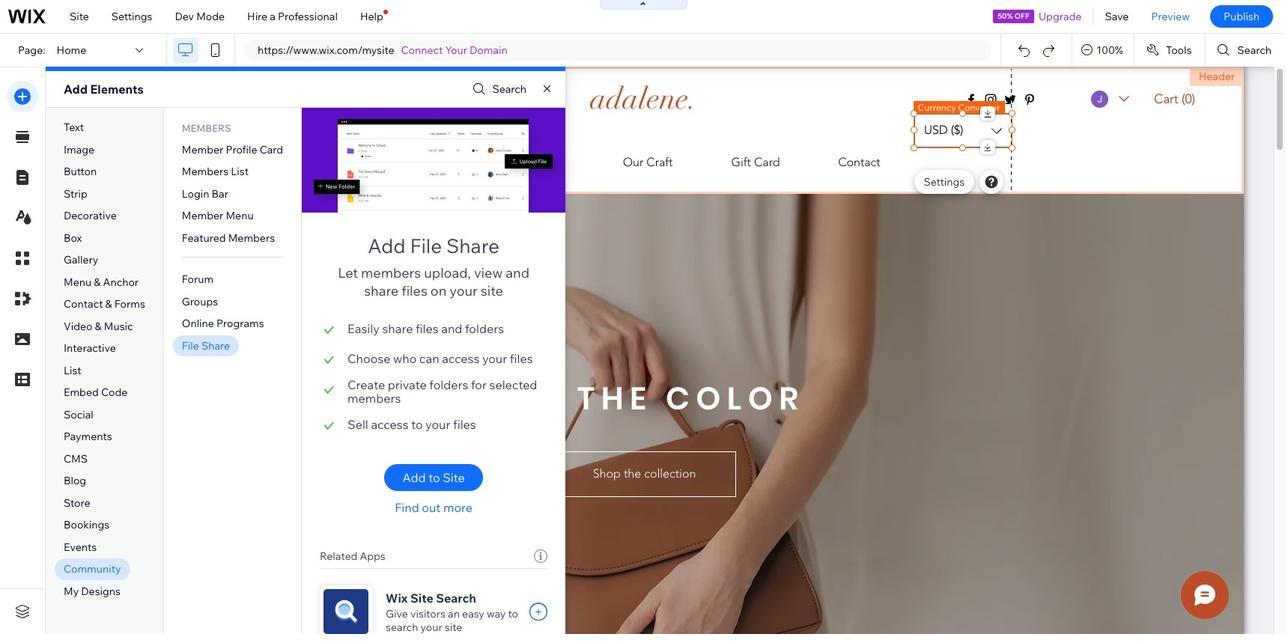 Task type: describe. For each thing, give the bounding box(es) containing it.
converter
[[958, 101, 1000, 113]]

upgrade
[[1039, 10, 1082, 23]]

strip
[[64, 187, 87, 200]]

find
[[395, 500, 419, 515]]

decorative
[[64, 209, 117, 223]]

events
[[64, 541, 97, 554]]

1 vertical spatial file
[[182, 339, 199, 353]]

header
[[1199, 70, 1235, 83]]

1 vertical spatial search button
[[469, 78, 527, 100]]

0 vertical spatial menu
[[226, 209, 254, 223]]

give
[[386, 607, 408, 621]]

your up the for
[[482, 351, 507, 366]]

wix
[[386, 591, 408, 606]]

files up can
[[416, 321, 439, 336]]

add for file
[[368, 234, 406, 258]]

100% button
[[1073, 34, 1134, 67]]

who
[[393, 351, 417, 366]]

search inside "wix site search give visitors an easy way to search your site"
[[436, 591, 476, 606]]

hire
[[247, 10, 267, 23]]

easily
[[348, 321, 380, 336]]

dev mode
[[175, 10, 225, 23]]

video & music
[[64, 320, 133, 333]]

out
[[422, 500, 441, 515]]

1 vertical spatial share
[[382, 321, 413, 336]]

members list
[[182, 165, 249, 178]]

your down the create private folders for selected members
[[425, 417, 450, 432]]

50% off
[[998, 11, 1029, 21]]

online
[[182, 317, 214, 330]]

more
[[443, 500, 473, 515]]

add file share let members upload, view and share files on your site
[[338, 234, 529, 300]]

0 horizontal spatial and
[[441, 321, 462, 336]]

site inside add file share let members upload, view and share files on your site
[[481, 282, 503, 300]]

groups
[[182, 295, 218, 308]]

tools
[[1166, 43, 1192, 57]]

related
[[320, 550, 357, 563]]

share inside add file share let members upload, view and share files on your site
[[446, 234, 499, 258]]

sell access to your files
[[348, 417, 476, 432]]

domain
[[470, 43, 507, 57]]

private
[[388, 377, 427, 392]]

save button
[[1094, 0, 1140, 33]]

profile
[[226, 143, 257, 156]]

create private folders for selected members
[[348, 377, 537, 406]]

1 vertical spatial settings
[[924, 175, 965, 188]]

login bar
[[182, 187, 228, 200]]

file inside add file share let members upload, view and share files on your site
[[410, 234, 442, 258]]

contact
[[64, 298, 103, 311]]

and inside add file share let members upload, view and share files on your site
[[506, 264, 529, 282]]

currency converter
[[918, 101, 1000, 113]]

0 vertical spatial settings
[[111, 10, 152, 23]]

add to site button
[[384, 464, 483, 491]]

store
[[64, 496, 90, 510]]

wix site search give visitors an easy way to search your site
[[386, 591, 518, 634]]

member profile card
[[182, 143, 283, 156]]

home
[[57, 43, 86, 57]]

blog
[[64, 474, 86, 488]]

community
[[64, 563, 121, 576]]

share inside add file share let members upload, view and share files on your site
[[364, 282, 399, 300]]

1 vertical spatial list
[[64, 364, 81, 377]]

save
[[1105, 10, 1129, 23]]

image
[[64, 143, 95, 156]]

1 horizontal spatial search
[[492, 82, 527, 96]]

0 vertical spatial folders
[[465, 321, 504, 336]]

0 horizontal spatial share
[[201, 339, 230, 353]]

easy
[[462, 607, 484, 621]]

box
[[64, 231, 82, 245]]

menu & anchor
[[64, 275, 139, 289]]

sell
[[348, 417, 368, 432]]

currency
[[918, 101, 956, 113]]

add elements
[[64, 82, 144, 97]]

connect
[[401, 43, 443, 57]]

related apps
[[320, 550, 385, 563]]

members inside add file share let members upload, view and share files on your site
[[361, 264, 421, 282]]

file share
[[182, 339, 230, 353]]

login
[[182, 187, 209, 200]]

0 vertical spatial access
[[442, 351, 480, 366]]

way
[[487, 607, 506, 621]]

an
[[448, 607, 460, 621]]

my
[[64, 585, 79, 598]]

https://www.wix.com/mysite
[[258, 43, 394, 57]]

site inside "wix site search give visitors an easy way to search your site"
[[445, 621, 462, 634]]

find out more
[[395, 500, 473, 515]]

find out more button
[[384, 500, 483, 515]]

& for menu
[[94, 275, 101, 289]]

visitors
[[410, 607, 446, 621]]

card
[[260, 143, 283, 156]]

forum
[[182, 273, 213, 286]]

choose
[[348, 351, 390, 366]]

a
[[270, 10, 276, 23]]

your inside add file share let members upload, view and share files on your site
[[450, 282, 478, 300]]

0 vertical spatial search button
[[1206, 34, 1285, 67]]

interactive
[[64, 342, 116, 355]]

& for video
[[95, 320, 102, 333]]

online programs
[[182, 317, 264, 330]]

0 vertical spatial search
[[1237, 43, 1272, 57]]

site inside "wix site search give visitors an easy way to search your site"
[[410, 591, 433, 606]]

contact & forms
[[64, 298, 145, 311]]

view
[[474, 264, 503, 282]]

site inside button
[[443, 470, 465, 485]]



Task type: locate. For each thing, give the bounding box(es) containing it.
folders up "choose who can access your files"
[[465, 321, 504, 336]]

1 horizontal spatial site
[[481, 282, 503, 300]]

members up login bar
[[182, 165, 229, 178]]

0 horizontal spatial search
[[436, 591, 476, 606]]

2 horizontal spatial search
[[1237, 43, 1272, 57]]

site up home
[[70, 10, 89, 23]]

1 horizontal spatial to
[[428, 470, 440, 485]]

& up "contact & forms"
[[94, 275, 101, 289]]

2 member from the top
[[182, 209, 223, 223]]

0 vertical spatial and
[[506, 264, 529, 282]]

your
[[445, 43, 467, 57]]

my designs
[[64, 585, 121, 598]]

share up "view"
[[446, 234, 499, 258]]

settings down currency in the right of the page
[[924, 175, 965, 188]]

share
[[446, 234, 499, 258], [201, 339, 230, 353]]

create
[[348, 377, 385, 392]]

files up selected
[[510, 351, 533, 366]]

0 horizontal spatial site
[[70, 10, 89, 23]]

cms
[[64, 452, 88, 466]]

upload,
[[424, 264, 471, 282]]

add inside add to site button
[[403, 470, 426, 485]]

access right sell
[[371, 417, 409, 432]]

share down online programs
[[201, 339, 230, 353]]

0 vertical spatial to
[[411, 417, 423, 432]]

members for members
[[182, 122, 231, 134]]

your down upload,
[[450, 282, 478, 300]]

member for member menu
[[182, 209, 223, 223]]

0 vertical spatial members
[[361, 264, 421, 282]]

help
[[360, 10, 383, 23]]

https://www.wix.com/mysite connect your domain
[[258, 43, 507, 57]]

settings
[[111, 10, 152, 23], [924, 175, 965, 188]]

0 horizontal spatial search button
[[469, 78, 527, 100]]

0 vertical spatial add
[[64, 82, 88, 97]]

1 horizontal spatial access
[[442, 351, 480, 366]]

publish
[[1224, 10, 1260, 23]]

members inside the create private folders for selected members
[[348, 391, 401, 406]]

1 horizontal spatial settings
[[924, 175, 965, 188]]

100%
[[1097, 43, 1123, 57]]

search button down publish "button"
[[1206, 34, 1285, 67]]

0 vertical spatial &
[[94, 275, 101, 289]]

0 horizontal spatial access
[[371, 417, 409, 432]]

member up featured
[[182, 209, 223, 223]]

2 vertical spatial to
[[508, 607, 518, 621]]

0 vertical spatial list
[[231, 165, 249, 178]]

add for elements
[[64, 82, 88, 97]]

search
[[386, 621, 418, 634]]

embed
[[64, 386, 99, 399]]

1 horizontal spatial menu
[[226, 209, 254, 223]]

members up member profile card
[[182, 122, 231, 134]]

site up visitors
[[410, 591, 433, 606]]

dev
[[175, 10, 194, 23]]

button
[[64, 165, 97, 178]]

1 vertical spatial share
[[201, 339, 230, 353]]

and
[[506, 264, 529, 282], [441, 321, 462, 336]]

menu down gallery
[[64, 275, 92, 289]]

forms
[[114, 298, 145, 311]]

list
[[231, 165, 249, 178], [64, 364, 81, 377]]

to right way on the bottom of page
[[508, 607, 518, 621]]

selected
[[489, 377, 537, 392]]

files left on
[[402, 282, 427, 300]]

site down "view"
[[481, 282, 503, 300]]

search down publish
[[1237, 43, 1272, 57]]

0 horizontal spatial file
[[182, 339, 199, 353]]

0 horizontal spatial menu
[[64, 275, 92, 289]]

member for member profile card
[[182, 143, 223, 156]]

1 vertical spatial site
[[445, 621, 462, 634]]

1 horizontal spatial search button
[[1206, 34, 1285, 67]]

1 vertical spatial and
[[441, 321, 462, 336]]

to inside add to site button
[[428, 470, 440, 485]]

1 vertical spatial &
[[105, 298, 112, 311]]

featured
[[182, 231, 226, 245]]

and right "view"
[[506, 264, 529, 282]]

music
[[104, 320, 133, 333]]

2 vertical spatial site
[[410, 591, 433, 606]]

file up upload,
[[410, 234, 442, 258]]

1 vertical spatial menu
[[64, 275, 92, 289]]

share up the who in the bottom left of the page
[[382, 321, 413, 336]]

to inside "wix site search give visitors an easy way to search your site"
[[508, 607, 518, 621]]

and up "choose who can access your files"
[[441, 321, 462, 336]]

member
[[182, 143, 223, 156], [182, 209, 223, 223]]

1 vertical spatial to
[[428, 470, 440, 485]]

2 vertical spatial members
[[228, 231, 275, 245]]

0 vertical spatial share
[[446, 234, 499, 258]]

preview button
[[1140, 0, 1201, 33]]

1 horizontal spatial share
[[446, 234, 499, 258]]

0 horizontal spatial settings
[[111, 10, 152, 23]]

video
[[64, 320, 92, 333]]

2 vertical spatial search
[[436, 591, 476, 606]]

0 vertical spatial members
[[182, 122, 231, 134]]

0 horizontal spatial site
[[445, 621, 462, 634]]

member up members list
[[182, 143, 223, 156]]

folders down "choose who can access your files"
[[429, 377, 468, 392]]

folders inside the create private folders for selected members
[[429, 377, 468, 392]]

50%
[[998, 11, 1013, 21]]

on
[[430, 282, 447, 300]]

search
[[1237, 43, 1272, 57], [492, 82, 527, 96], [436, 591, 476, 606]]

bookings
[[64, 519, 110, 532]]

bar
[[212, 187, 228, 200]]

text
[[64, 121, 84, 134]]

1 vertical spatial members
[[348, 391, 401, 406]]

1 vertical spatial site
[[443, 470, 465, 485]]

0 vertical spatial site
[[70, 10, 89, 23]]

1 vertical spatial add
[[368, 234, 406, 258]]

2 horizontal spatial site
[[443, 470, 465, 485]]

1 horizontal spatial site
[[410, 591, 433, 606]]

& right video
[[95, 320, 102, 333]]

let
[[338, 264, 358, 282]]

1 vertical spatial search
[[492, 82, 527, 96]]

folders
[[465, 321, 504, 336], [429, 377, 468, 392]]

files
[[402, 282, 427, 300], [416, 321, 439, 336], [510, 351, 533, 366], [453, 417, 476, 432]]

file
[[410, 234, 442, 258], [182, 339, 199, 353]]

members for members list
[[182, 165, 229, 178]]

site
[[70, 10, 89, 23], [443, 470, 465, 485], [410, 591, 433, 606]]

to down private
[[411, 417, 423, 432]]

access
[[442, 351, 480, 366], [371, 417, 409, 432]]

choose who can access your files
[[348, 351, 533, 366]]

file down online at the left
[[182, 339, 199, 353]]

site left way on the bottom of page
[[445, 621, 462, 634]]

easily share files and folders
[[348, 321, 504, 336]]

to up find out more "button"
[[428, 470, 440, 485]]

1 horizontal spatial and
[[506, 264, 529, 282]]

members right let
[[361, 264, 421, 282]]

your
[[450, 282, 478, 300], [482, 351, 507, 366], [425, 417, 450, 432], [421, 621, 442, 634]]

0 vertical spatial site
[[481, 282, 503, 300]]

2 vertical spatial &
[[95, 320, 102, 333]]

site up more
[[443, 470, 465, 485]]

apps
[[360, 550, 385, 563]]

0 vertical spatial file
[[410, 234, 442, 258]]

list down the profile
[[231, 165, 249, 178]]

1 member from the top
[[182, 143, 223, 156]]

featured members
[[182, 231, 275, 245]]

search up an
[[436, 591, 476, 606]]

files down the create private folders for selected members
[[453, 417, 476, 432]]

add for to
[[403, 470, 426, 485]]

1 vertical spatial folders
[[429, 377, 468, 392]]

0 vertical spatial member
[[182, 143, 223, 156]]

1 vertical spatial member
[[182, 209, 223, 223]]

members up sell
[[348, 391, 401, 406]]

& left 'forms'
[[105, 298, 112, 311]]

2 vertical spatial add
[[403, 470, 426, 485]]

access right can
[[442, 351, 480, 366]]

menu up featured members
[[226, 209, 254, 223]]

1 vertical spatial members
[[182, 165, 229, 178]]

share
[[364, 282, 399, 300], [382, 321, 413, 336]]

anchor
[[103, 275, 139, 289]]

search down the domain
[[492, 82, 527, 96]]

search button down the domain
[[469, 78, 527, 100]]

can
[[419, 351, 439, 366]]

code
[[101, 386, 127, 399]]

settings left dev
[[111, 10, 152, 23]]

your inside "wix site search give visitors an easy way to search your site"
[[421, 621, 442, 634]]

publish button
[[1210, 5, 1273, 28]]

1 vertical spatial access
[[371, 417, 409, 432]]

tools button
[[1134, 34, 1205, 67]]

members
[[182, 122, 231, 134], [182, 165, 229, 178], [228, 231, 275, 245]]

designs
[[81, 585, 121, 598]]

members down member menu
[[228, 231, 275, 245]]

& for contact
[[105, 298, 112, 311]]

your left an
[[421, 621, 442, 634]]

0 vertical spatial share
[[364, 282, 399, 300]]

1 horizontal spatial file
[[410, 234, 442, 258]]

gallery
[[64, 253, 98, 267]]

1 horizontal spatial list
[[231, 165, 249, 178]]

add to site
[[403, 470, 465, 485]]

0 horizontal spatial list
[[64, 364, 81, 377]]

add inside add file share let members upload, view and share files on your site
[[368, 234, 406, 258]]

share up easily
[[364, 282, 399, 300]]

files inside add file share let members upload, view and share files on your site
[[402, 282, 427, 300]]

hire a professional
[[247, 10, 338, 23]]

0 horizontal spatial to
[[411, 417, 423, 432]]

search button
[[1206, 34, 1285, 67], [469, 78, 527, 100]]

embed code
[[64, 386, 127, 399]]

list up embed
[[64, 364, 81, 377]]

for
[[471, 377, 487, 392]]

add
[[64, 82, 88, 97], [368, 234, 406, 258], [403, 470, 426, 485]]

preview
[[1151, 10, 1190, 23]]

elements
[[90, 82, 144, 97]]

2 horizontal spatial to
[[508, 607, 518, 621]]

off
[[1015, 11, 1029, 21]]



Task type: vqa. For each thing, say whether or not it's contained in the screenshot.
services
no



